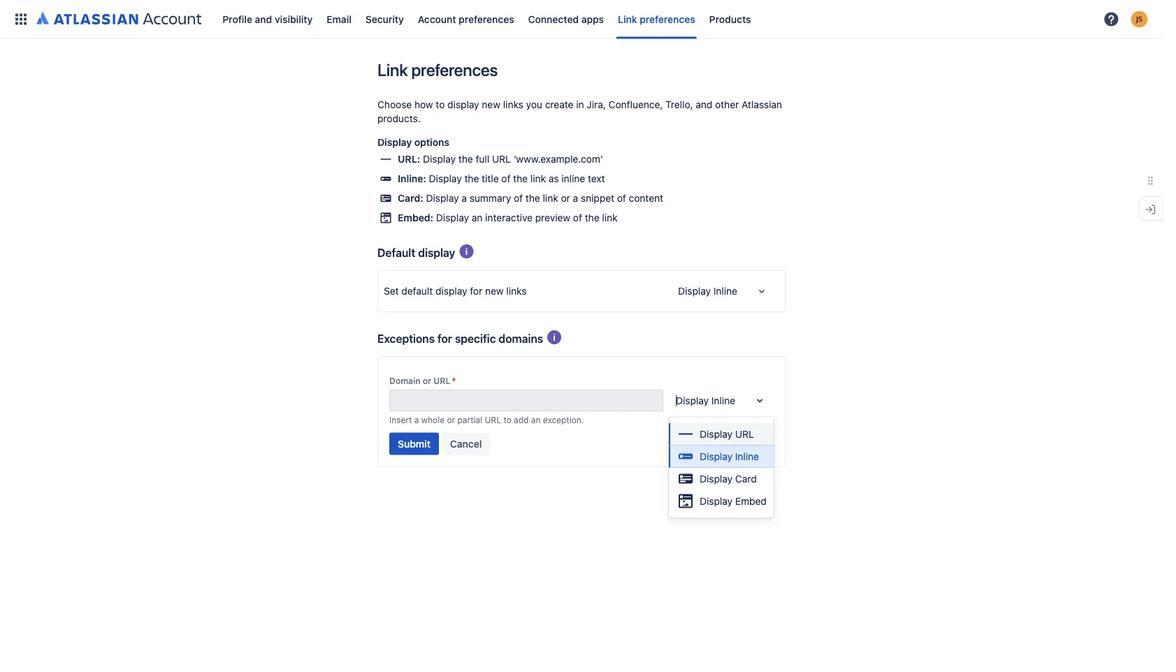 Task type: describe. For each thing, give the bounding box(es) containing it.
of right snippet
[[617, 193, 626, 204]]

inline
[[562, 173, 585, 185]]

embed:
[[398, 212, 434, 224]]

link preferences inside manage profile menu element
[[618, 13, 695, 25]]

inline: display the title of the link as inline text
[[398, 173, 605, 185]]

2 vertical spatial display
[[436, 286, 467, 297]]

submit button
[[389, 433, 439, 455]]

create
[[545, 99, 574, 110]]

choose how to display new links you create in jira, confluence, trello, and other atlassian products.
[[378, 99, 782, 124]]

exception.
[[543, 416, 584, 425]]

switch to... image
[[13, 11, 29, 28]]

profile and visibility link
[[218, 8, 317, 30]]

*
[[452, 376, 456, 386]]

new for for
[[485, 286, 504, 297]]

domains
[[499, 332, 543, 345]]

display embed
[[700, 496, 767, 507]]

products
[[709, 13, 751, 25]]

info inline message image
[[546, 329, 563, 346]]

account preferences
[[418, 13, 514, 25]]

default display
[[378, 246, 455, 259]]

0 horizontal spatial link preferences
[[378, 60, 498, 80]]

atlassian
[[742, 99, 782, 110]]

account
[[418, 13, 456, 25]]

set default display for new links
[[384, 286, 527, 297]]

how
[[415, 99, 433, 110]]

in
[[576, 99, 584, 110]]

security
[[366, 13, 404, 25]]

insert a whole or partial url to add an exception.
[[389, 416, 584, 425]]

partial
[[458, 416, 482, 425]]

link preferences link
[[614, 8, 700, 30]]

visibility
[[275, 13, 313, 25]]

embed: display an interactive preview of the link
[[398, 212, 618, 224]]

url up card
[[735, 429, 754, 440]]

2 horizontal spatial or
[[561, 193, 570, 204]]

connected apps link
[[524, 8, 608, 30]]

snippet
[[581, 193, 615, 204]]

url left *
[[434, 376, 451, 386]]

content
[[629, 193, 663, 204]]

inline:
[[398, 173, 426, 185]]

0 horizontal spatial or
[[423, 376, 431, 386]]

card: display a summary of the link or a snippet of content
[[398, 193, 663, 204]]

display options
[[378, 137, 449, 148]]

domain
[[389, 376, 421, 386]]

account preferences link
[[414, 8, 518, 30]]

set
[[384, 286, 399, 297]]

inline for bottom open 'image'
[[712, 395, 735, 407]]

2 horizontal spatial a
[[573, 193, 578, 204]]

to inside choose how to display new links you create in jira, confluence, trello, and other atlassian products.
[[436, 99, 445, 110]]

the up card: display a summary of the link or a snippet of content
[[513, 173, 528, 185]]

profile and visibility
[[222, 13, 313, 25]]

info inline message image
[[458, 243, 475, 260]]

connected
[[528, 13, 579, 25]]

banner containing profile and visibility
[[0, 0, 1163, 39]]

account image
[[1131, 11, 1148, 28]]

preferences up 'how'
[[411, 60, 498, 80]]

security link
[[361, 8, 408, 30]]

2 vertical spatial or
[[447, 416, 455, 425]]

display url
[[700, 429, 754, 440]]

exceptions for specific domains
[[378, 332, 543, 345]]

cancel button
[[442, 433, 490, 455]]

links for for
[[506, 286, 527, 297]]

interactive
[[485, 212, 533, 224]]

link inside manage profile menu element
[[618, 13, 637, 25]]

preferences for the account preferences link
[[459, 13, 514, 25]]

default
[[378, 246, 415, 259]]

1 vertical spatial display
[[418, 246, 455, 259]]

confluence,
[[609, 99, 663, 110]]

products.
[[378, 113, 421, 124]]

products link
[[705, 8, 755, 30]]

email
[[327, 13, 352, 25]]

you
[[526, 99, 542, 110]]

link for as
[[530, 173, 546, 185]]

submit
[[398, 438, 431, 450]]



Task type: locate. For each thing, give the bounding box(es) containing it.
email link
[[322, 8, 356, 30]]

None field
[[391, 391, 662, 411]]

0 vertical spatial link
[[618, 13, 637, 25]]

0 vertical spatial display
[[448, 99, 479, 110]]

for
[[470, 286, 483, 297], [438, 332, 452, 345]]

display inline for bottom open 'image'
[[676, 395, 735, 407]]

0 horizontal spatial and
[[255, 13, 272, 25]]

specific
[[455, 332, 496, 345]]

link preferences up 'how'
[[378, 60, 498, 80]]

or down inline
[[561, 193, 570, 204]]

new
[[482, 99, 501, 110], [485, 286, 504, 297]]

exceptions
[[378, 332, 435, 345]]

1 vertical spatial to
[[504, 416, 512, 425]]

display inline
[[678, 286, 738, 297], [676, 395, 735, 407], [700, 451, 759, 462]]

to left add
[[504, 416, 512, 425]]

1 horizontal spatial an
[[531, 416, 541, 425]]

the up preview
[[526, 193, 540, 204]]

2 vertical spatial display inline
[[700, 451, 759, 462]]

add
[[514, 416, 529, 425]]

links left you
[[503, 99, 524, 110]]

0 vertical spatial link
[[530, 173, 546, 185]]

0 vertical spatial or
[[561, 193, 570, 204]]

apps
[[581, 13, 604, 25]]

profile
[[222, 13, 252, 25]]

1 vertical spatial an
[[531, 416, 541, 425]]

url right full
[[492, 153, 511, 165]]

new inside choose how to display new links you create in jira, confluence, trello, and other atlassian products.
[[482, 99, 501, 110]]

of right the title
[[501, 173, 511, 185]]

'www.example.com'
[[514, 153, 603, 165]]

and inside profile and visibility link
[[255, 13, 272, 25]]

inline for open 'image' to the top
[[714, 286, 738, 297]]

link down snippet
[[602, 212, 618, 224]]

link up preview
[[543, 193, 558, 204]]

or right domain
[[423, 376, 431, 386]]

to
[[436, 99, 445, 110], [504, 416, 512, 425]]

link for or
[[543, 193, 558, 204]]

of
[[501, 173, 511, 185], [514, 193, 523, 204], [617, 193, 626, 204], [573, 212, 582, 224]]

link
[[530, 173, 546, 185], [543, 193, 558, 204], [602, 212, 618, 224]]

display
[[378, 137, 412, 148], [423, 153, 456, 165], [429, 173, 462, 185], [426, 193, 459, 204], [436, 212, 469, 224], [678, 286, 711, 297], [676, 395, 709, 407], [700, 429, 733, 440], [700, 451, 733, 462], [700, 473, 733, 485], [700, 496, 733, 507]]

embed
[[735, 496, 767, 507]]

options
[[414, 137, 449, 148]]

0 horizontal spatial for
[[438, 332, 452, 345]]

card
[[735, 473, 757, 485]]

link preferences
[[618, 13, 695, 25], [378, 60, 498, 80]]

and right profile
[[255, 13, 272, 25]]

cancel
[[450, 438, 482, 450]]

preferences for the link preferences link
[[640, 13, 695, 25]]

0 horizontal spatial link
[[378, 60, 408, 80]]

display card
[[700, 473, 757, 485]]

link right apps
[[618, 13, 637, 25]]

1 vertical spatial new
[[485, 286, 504, 297]]

summary
[[470, 193, 511, 204]]

1 horizontal spatial link
[[618, 13, 637, 25]]

new up specific
[[485, 286, 504, 297]]

1 horizontal spatial link preferences
[[618, 13, 695, 25]]

1 vertical spatial and
[[696, 99, 713, 110]]

display right 'default'
[[436, 286, 467, 297]]

1 vertical spatial open image
[[752, 393, 768, 409]]

connected apps
[[528, 13, 604, 25]]

an down the summary
[[472, 212, 483, 224]]

of up interactive in the top of the page
[[514, 193, 523, 204]]

1 vertical spatial link preferences
[[378, 60, 498, 80]]

text
[[588, 173, 605, 185]]

a left the summary
[[462, 193, 467, 204]]

whole
[[421, 416, 445, 425]]

1 vertical spatial display inline
[[676, 395, 735, 407]]

new left you
[[482, 99, 501, 110]]

other
[[715, 99, 739, 110]]

choose
[[378, 99, 412, 110]]

preferences right account
[[459, 13, 514, 25]]

and inside choose how to display new links you create in jira, confluence, trello, and other atlassian products.
[[696, 99, 713, 110]]

1 vertical spatial link
[[378, 60, 408, 80]]

the left the title
[[465, 173, 479, 185]]

1 horizontal spatial a
[[462, 193, 467, 204]]

0 vertical spatial links
[[503, 99, 524, 110]]

0 horizontal spatial an
[[472, 212, 483, 224]]

link preferences right apps
[[618, 13, 695, 25]]

of right preview
[[573, 212, 582, 224]]

preferences left the products at the right top of page
[[640, 13, 695, 25]]

2 vertical spatial inline
[[735, 451, 759, 462]]

trello,
[[666, 99, 693, 110]]

0 vertical spatial inline
[[714, 286, 738, 297]]

1 vertical spatial link
[[543, 193, 558, 204]]

links inside choose how to display new links you create in jira, confluence, trello, and other atlassian products.
[[503, 99, 524, 110]]

an
[[472, 212, 483, 224], [531, 416, 541, 425]]

a down inline
[[573, 193, 578, 204]]

link left as
[[530, 173, 546, 185]]

banner
[[0, 0, 1163, 39]]

1 vertical spatial links
[[506, 286, 527, 297]]

url:
[[398, 153, 420, 165]]

and left 'other'
[[696, 99, 713, 110]]

to right 'how'
[[436, 99, 445, 110]]

0 horizontal spatial to
[[436, 99, 445, 110]]

url: display the full url 'www.example.com'
[[398, 153, 603, 165]]

the down snippet
[[585, 212, 600, 224]]

an right add
[[531, 416, 541, 425]]

or
[[561, 193, 570, 204], [423, 376, 431, 386], [447, 416, 455, 425]]

preview
[[535, 212, 571, 224]]

manage profile menu element
[[8, 0, 1099, 39]]

link
[[618, 13, 637, 25], [378, 60, 408, 80]]

default
[[402, 286, 433, 297]]

for left specific
[[438, 332, 452, 345]]

1 vertical spatial for
[[438, 332, 452, 345]]

the
[[459, 153, 473, 165], [465, 173, 479, 185], [513, 173, 528, 185], [526, 193, 540, 204], [585, 212, 600, 224]]

0 vertical spatial link preferences
[[618, 13, 695, 25]]

inline
[[714, 286, 738, 297], [712, 395, 735, 407], [735, 451, 759, 462]]

for down info inline message icon
[[470, 286, 483, 297]]

links for display
[[503, 99, 524, 110]]

or right whole
[[447, 416, 455, 425]]

0 vertical spatial an
[[472, 212, 483, 224]]

0 vertical spatial and
[[255, 13, 272, 25]]

0 vertical spatial display inline
[[678, 286, 738, 297]]

1 horizontal spatial and
[[696, 99, 713, 110]]

full
[[476, 153, 490, 165]]

0 vertical spatial to
[[436, 99, 445, 110]]

display
[[448, 99, 479, 110], [418, 246, 455, 259], [436, 286, 467, 297]]

2 vertical spatial link
[[602, 212, 618, 224]]

None text field
[[678, 285, 681, 299], [676, 394, 679, 408], [678, 285, 681, 299], [676, 394, 679, 408]]

and
[[255, 13, 272, 25], [696, 99, 713, 110]]

1 horizontal spatial to
[[504, 416, 512, 425]]

1 horizontal spatial for
[[470, 286, 483, 297]]

1 vertical spatial inline
[[712, 395, 735, 407]]

1 vertical spatial or
[[423, 376, 431, 386]]

title
[[482, 173, 499, 185]]

0 horizontal spatial a
[[414, 416, 419, 425]]

display inline for open 'image' to the top
[[678, 286, 738, 297]]

card:
[[398, 193, 423, 204]]

links
[[503, 99, 524, 110], [506, 286, 527, 297]]

display left info inline message icon
[[418, 246, 455, 259]]

domain or url *
[[389, 376, 456, 386]]

0 vertical spatial for
[[470, 286, 483, 297]]

as
[[549, 173, 559, 185]]

preferences
[[459, 13, 514, 25], [640, 13, 695, 25], [411, 60, 498, 80]]

a right insert
[[414, 416, 419, 425]]

open image
[[754, 283, 770, 300], [752, 393, 768, 409]]

display right 'how'
[[448, 99, 479, 110]]

url
[[492, 153, 511, 165], [434, 376, 451, 386], [485, 416, 501, 425], [735, 429, 754, 440]]

insert
[[389, 416, 412, 425]]

0 vertical spatial open image
[[754, 283, 770, 300]]

new for display
[[482, 99, 501, 110]]

display inside choose how to display new links you create in jira, confluence, trello, and other atlassian products.
[[448, 99, 479, 110]]

links up domains
[[506, 286, 527, 297]]

link up choose
[[378, 60, 408, 80]]

0 vertical spatial new
[[482, 99, 501, 110]]

1 horizontal spatial or
[[447, 416, 455, 425]]

jira,
[[587, 99, 606, 110]]

help image
[[1103, 11, 1120, 28]]

a
[[462, 193, 467, 204], [573, 193, 578, 204], [414, 416, 419, 425]]

the left full
[[459, 153, 473, 165]]

url right the partial
[[485, 416, 501, 425]]



Task type: vqa. For each thing, say whether or not it's contained in the screenshot.
LINKS
yes



